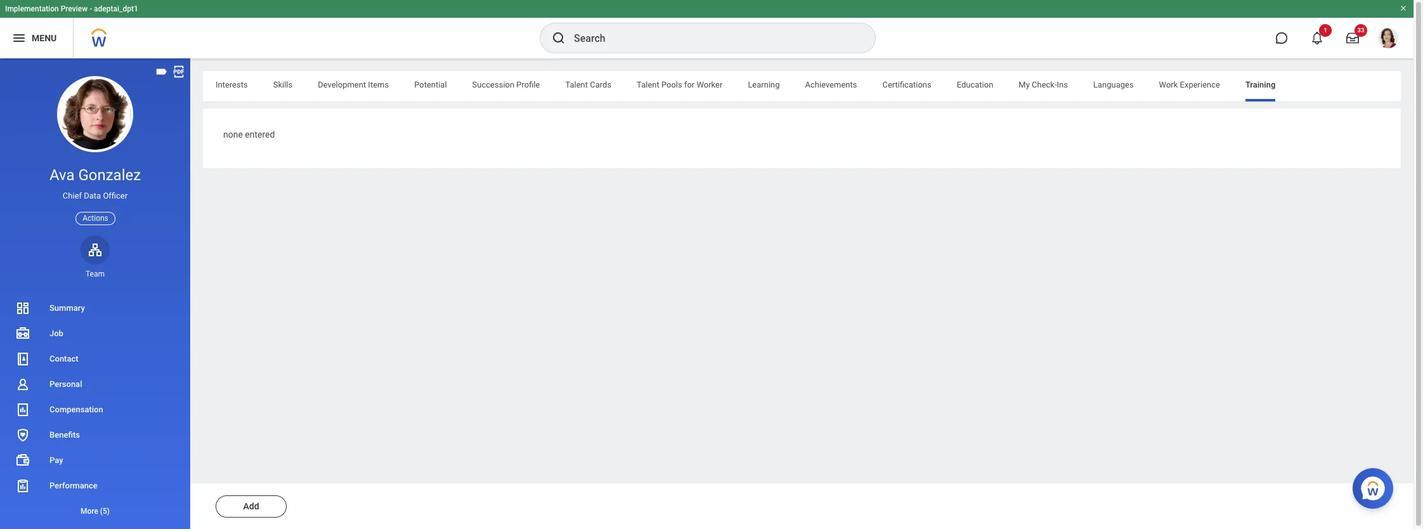 Task type: vqa. For each thing, say whether or not it's contained in the screenshot.
No related to Interested Gigs
no



Task type: locate. For each thing, give the bounding box(es) containing it.
compensation link
[[0, 397, 190, 422]]

talent left pools
[[637, 80, 660, 89]]

performance image
[[15, 478, 30, 493]]

pay image
[[15, 453, 30, 468]]

check-
[[1032, 80, 1057, 89]]

summary image
[[15, 301, 30, 316]]

none entered
[[223, 129, 275, 140]]

Search Workday  search field
[[574, 24, 849, 52]]

none
[[223, 129, 243, 140]]

benefits link
[[0, 422, 190, 448]]

team link
[[81, 235, 110, 279]]

2 talent from the left
[[637, 80, 660, 89]]

job
[[49, 329, 63, 338]]

performance
[[49, 481, 98, 490]]

work
[[1159, 80, 1178, 89]]

menu banner
[[0, 0, 1414, 58]]

inbox large image
[[1347, 32, 1359, 44]]

talent left cards
[[565, 80, 588, 89]]

talent for talent pools for worker
[[637, 80, 660, 89]]

1 talent from the left
[[565, 80, 588, 89]]

my
[[1019, 80, 1030, 89]]

compensation image
[[15, 402, 30, 417]]

notifications large image
[[1311, 32, 1324, 44]]

more (5) button
[[0, 499, 190, 524]]

personal
[[49, 379, 82, 389]]

tab list containing interests
[[203, 71, 1401, 101]]

contact
[[49, 354, 78, 363]]

chief data officer
[[63, 191, 128, 201]]

view team image
[[88, 242, 103, 257]]

(5)
[[100, 507, 110, 516]]

0 horizontal spatial talent
[[565, 80, 588, 89]]

1 horizontal spatial talent
[[637, 80, 660, 89]]

talent
[[565, 80, 588, 89], [637, 80, 660, 89]]

job link
[[0, 321, 190, 346]]

add
[[243, 501, 259, 511]]

training
[[1246, 80, 1276, 89]]

actions
[[83, 213, 108, 222]]

-
[[90, 4, 92, 13]]

potential
[[414, 80, 447, 89]]

1 button
[[1304, 24, 1332, 52]]

tab list
[[203, 71, 1401, 101]]

pools
[[662, 80, 682, 89]]

skills
[[273, 80, 293, 89]]

experience
[[1180, 80, 1220, 89]]

data
[[84, 191, 101, 201]]

development items
[[318, 80, 389, 89]]

entered
[[245, 129, 275, 140]]

view printable version (pdf) image
[[172, 65, 186, 79]]

officer
[[103, 191, 128, 201]]

talent cards
[[565, 80, 612, 89]]

talent pools for worker
[[637, 80, 723, 89]]

performance link
[[0, 473, 190, 499]]

list
[[0, 296, 190, 524]]



Task type: describe. For each thing, give the bounding box(es) containing it.
adeptai_dpt1
[[94, 4, 138, 13]]

tag image
[[155, 65, 169, 79]]

actions button
[[76, 212, 115, 225]]

ava
[[49, 166, 75, 184]]

talent for talent cards
[[565, 80, 588, 89]]

succession profile
[[472, 80, 540, 89]]

profile logan mcneil image
[[1378, 28, 1399, 51]]

gonzalez
[[78, 166, 141, 184]]

ins
[[1057, 80, 1068, 89]]

chief
[[63, 191, 82, 201]]

justify image
[[11, 30, 27, 46]]

achievements
[[805, 80, 857, 89]]

summary
[[49, 303, 85, 313]]

menu
[[32, 33, 57, 43]]

languages
[[1094, 80, 1134, 89]]

more
[[81, 507, 98, 516]]

ava gonzalez
[[49, 166, 141, 184]]

summary link
[[0, 296, 190, 321]]

list containing summary
[[0, 296, 190, 524]]

close environment banner image
[[1400, 4, 1408, 12]]

benefits image
[[15, 428, 30, 443]]

search image
[[551, 30, 566, 46]]

compensation
[[49, 405, 103, 414]]

team ava gonzalez element
[[81, 269, 110, 279]]

preview
[[61, 4, 88, 13]]

personal link
[[0, 372, 190, 397]]

development
[[318, 80, 366, 89]]

1
[[1324, 27, 1328, 34]]

add button
[[216, 495, 287, 518]]

worker
[[697, 80, 723, 89]]

more (5)
[[81, 507, 110, 516]]

job image
[[15, 326, 30, 341]]

33 button
[[1339, 24, 1368, 52]]

interests
[[216, 80, 248, 89]]

pay
[[49, 455, 63, 465]]

more (5) button
[[0, 504, 190, 519]]

navigation pane region
[[0, 58, 190, 529]]

pay link
[[0, 448, 190, 473]]

benefits
[[49, 430, 80, 440]]

33
[[1358, 27, 1365, 34]]

menu button
[[0, 18, 73, 58]]

learning
[[748, 80, 780, 89]]

work experience
[[1159, 80, 1220, 89]]

implementation preview -   adeptai_dpt1
[[5, 4, 138, 13]]

profile
[[517, 80, 540, 89]]

items
[[368, 80, 389, 89]]

contact image
[[15, 351, 30, 367]]

personal image
[[15, 377, 30, 392]]

team
[[86, 269, 105, 278]]

my check-ins
[[1019, 80, 1068, 89]]

succession
[[472, 80, 515, 89]]

contact link
[[0, 346, 190, 372]]

implementation
[[5, 4, 59, 13]]

education
[[957, 80, 994, 89]]

cards
[[590, 80, 612, 89]]

for
[[684, 80, 695, 89]]

certifications
[[883, 80, 932, 89]]



